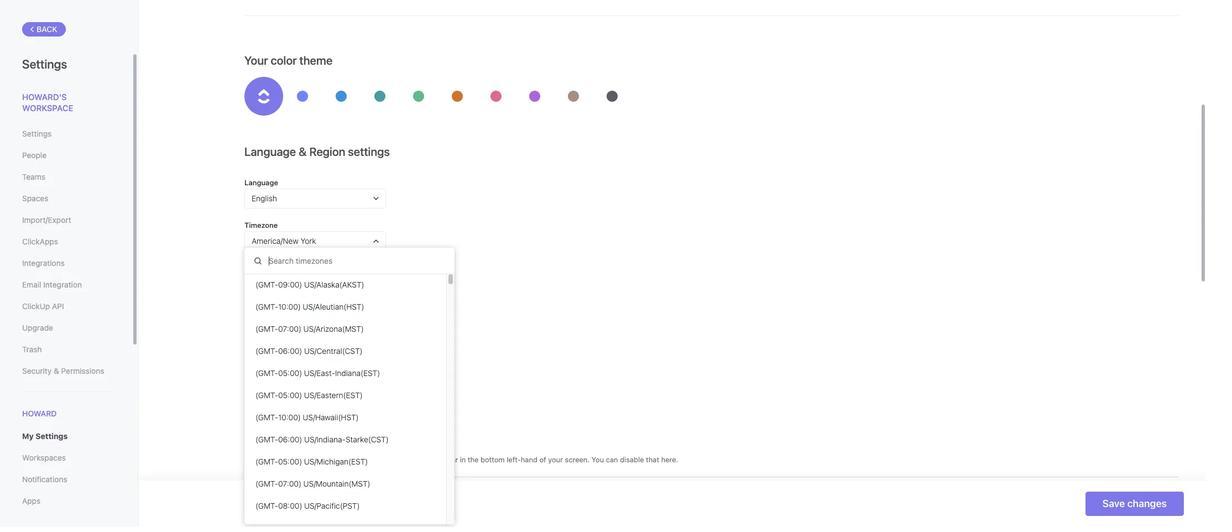 Task type: vqa. For each thing, say whether or not it's contained in the screenshot.
(GMT-10:00) US/Aleutian (HST)
yes



Task type: locate. For each thing, give the bounding box(es) containing it.
1 (gmt- from the top
[[256, 280, 278, 289]]

& for region
[[299, 145, 307, 158]]

changes right save
[[1128, 498, 1167, 510]]

07:00) for us/mountain
[[278, 479, 302, 489]]

notifications
[[22, 475, 67, 484]]

10:00) down (gmt-05:00) us/eastern (est)
[[278, 413, 301, 422]]

1 06:00) from the top
[[278, 346, 302, 356]]

format up "24 hour"
[[263, 316, 286, 325]]

'enter'
[[386, 491, 413, 501]]

security
[[22, 366, 52, 376]]

the inside the flyout toast message when performing actions, toast messages may appear in the bottom left-hand of your screen. you can disable that here.
[[468, 455, 479, 464]]

0 vertical spatial comments
[[321, 491, 364, 501]]

trash link
[[22, 340, 110, 359]]

2 (gmt- from the top
[[256, 302, 278, 312]]

1 vertical spatial 10:00)
[[278, 413, 301, 422]]

1 horizontal spatial hour
[[313, 332, 329, 341]]

1 vertical spatial 05:00)
[[278, 391, 302, 400]]

(gmt- up time format
[[256, 302, 278, 312]]

1 vertical spatial changes
[[1128, 498, 1167, 510]]

(gmt-
[[256, 280, 278, 289], [256, 302, 278, 312], [256, 324, 278, 334], [256, 346, 278, 356], [256, 369, 278, 378], [256, 391, 278, 400], [256, 413, 278, 422], [256, 435, 278, 444], [256, 457, 278, 466], [256, 479, 278, 489], [256, 501, 278, 511]]

us/indiana-
[[304, 435, 346, 444]]

0 horizontal spatial the
[[272, 279, 283, 288]]

08:00)
[[278, 501, 302, 511]]

enter
[[321, 503, 344, 512]]

3 05:00) from the top
[[278, 457, 302, 466]]

(gmt-08:00) us/pacific (pst)
[[256, 501, 360, 511]]

(mst) for (gmt-07:00) us/mountain (mst)
[[349, 479, 370, 489]]

& inside settings element
[[54, 366, 59, 376]]

(est)
[[361, 369, 380, 378], [343, 391, 363, 400], [349, 457, 368, 466]]

api
[[52, 302, 64, 311]]

notify
[[258, 258, 277, 266]]

york
[[301, 236, 316, 246]]

2 vertical spatial 05:00)
[[278, 457, 302, 466]]

& right security
[[54, 366, 59, 376]]

my settings link
[[22, 427, 110, 446]]

of right me on the left of page
[[290, 258, 296, 266]]

performing
[[297, 455, 334, 464]]

0 vertical spatial (hst)
[[344, 302, 364, 312]]

the up "sunday"
[[272, 279, 283, 288]]

can
[[606, 455, 618, 464]]

(gmt- up don't
[[256, 479, 278, 489]]

(cst) up toast
[[368, 435, 389, 444]]

sunday
[[256, 295, 282, 304]]

hour right 24
[[267, 332, 283, 341]]

& for permissions
[[54, 366, 59, 376]]

(hst) up 'starke'
[[338, 413, 359, 422]]

0 horizontal spatial &
[[54, 366, 59, 376]]

apps link
[[22, 492, 110, 511]]

format up mm/dd/yyyy
[[263, 353, 285, 362]]

actions,
[[336, 455, 362, 464]]

1 horizontal spatial &
[[299, 145, 307, 158]]

0 vertical spatial 07:00)
[[278, 324, 302, 334]]

of inside the flyout toast message when performing actions, toast messages may appear in the bottom left-hand of your screen. you can disable that here.
[[540, 455, 546, 464]]

0 horizontal spatial changes
[[331, 258, 357, 266]]

language for language
[[245, 178, 278, 187]]

1 horizontal spatial changes
[[1128, 498, 1167, 510]]

2 hour from the left
[[313, 332, 329, 341]]

05:00) down (gmt-06:00) us/central (cst)
[[278, 369, 302, 378]]

bottom
[[481, 455, 505, 464]]

(gmt- for (gmt-05:00) us/michigan
[[256, 457, 278, 466]]

(gmt- up when at the left bottom
[[256, 435, 278, 444]]

1 hour from the left
[[267, 332, 283, 341]]

format
[[263, 316, 286, 325], [263, 353, 285, 362]]

1 vertical spatial 07:00)
[[278, 479, 302, 489]]

comments
[[321, 491, 364, 501], [379, 503, 414, 512]]

2 05:00) from the top
[[278, 391, 302, 400]]

people link
[[22, 146, 110, 165]]

+
[[315, 503, 319, 512]]

us/hawaii
[[303, 413, 338, 422]]

(gmt- down flyout
[[256, 457, 278, 466]]

security & permissions
[[22, 366, 104, 376]]

2 vertical spatial (est)
[[349, 457, 368, 466]]

(gmt-10:00) us/hawaii (hst)
[[256, 413, 359, 422]]

0 vertical spatial language
[[245, 145, 296, 158]]

america/new
[[252, 236, 299, 246]]

0 horizontal spatial timezone
[[245, 221, 278, 230]]

(est) down indiana
[[343, 391, 363, 400]]

1 horizontal spatial the
[[468, 455, 479, 464]]

starke
[[346, 435, 368, 444]]

5 (gmt- from the top
[[256, 369, 278, 378]]

settings up the howard's
[[22, 57, 67, 71]]

10 (gmt- from the top
[[256, 479, 278, 489]]

(gmt- for (gmt-10:00) us/aleutian
[[256, 302, 278, 312]]

(gmt-06:00) us/central (cst)
[[256, 346, 363, 356]]

use cmd + enter to send comments (instead of just
[[276, 503, 468, 512]]

Search timezones text field
[[245, 248, 455, 274]]

changes
[[331, 258, 357, 266], [1128, 498, 1167, 510]]

timezone down america/new york dropdown button
[[298, 258, 329, 266]]

0 vertical spatial 10:00)
[[278, 302, 301, 312]]

06:00) down "24 hour"
[[278, 346, 302, 356]]

import/export link
[[22, 211, 110, 230]]

comments up "(pst)"
[[321, 491, 364, 501]]

4 (gmt- from the top
[[256, 346, 278, 356]]

0 horizontal spatial (cst)
[[342, 346, 363, 356]]

(est) for (gmt-05:00) us/michigan (est)
[[349, 457, 368, 466]]

region
[[309, 145, 345, 158]]

settings up the people
[[22, 129, 52, 138]]

10:00) down 09:00)
[[278, 302, 301, 312]]

(gmt- down date format
[[256, 369, 278, 378]]

timezone up america/new
[[245, 221, 278, 230]]

1 vertical spatial (est)
[[343, 391, 363, 400]]

hour right "12"
[[313, 332, 329, 341]]

(gmt- for (gmt-06:00) us/central
[[256, 346, 278, 356]]

(gmt-07:00) us/arizona (mst)
[[256, 324, 364, 334]]

07:00)
[[278, 324, 302, 334], [278, 479, 302, 489]]

(gmt- for (gmt-10:00) us/hawaii
[[256, 413, 278, 422]]

2 vertical spatial settings
[[36, 432, 68, 441]]

1 10:00) from the top
[[278, 302, 301, 312]]

05:00) down flyout
[[278, 457, 302, 466]]

(gmt- up date format
[[256, 324, 278, 334]]

07:00) left "12"
[[278, 324, 302, 334]]

send
[[360, 503, 377, 512]]

dd/mm/yyyy
[[318, 369, 361, 378]]

1 vertical spatial the
[[468, 455, 479, 464]]

comments down 'enter'
[[379, 503, 414, 512]]

06:00) up when at the left bottom
[[278, 435, 302, 444]]

12 hour
[[303, 332, 329, 341]]

mm/dd/yyyy
[[256, 369, 299, 378]]

(gmt-07:00) us/mountain (mst)
[[256, 479, 370, 489]]

format for mm/dd/yyyy
[[263, 353, 285, 362]]

indiana
[[335, 369, 361, 378]]

(gmt- for (gmt-07:00) us/arizona
[[256, 324, 278, 334]]

2 06:00) from the top
[[278, 435, 302, 444]]

the right in
[[468, 455, 479, 464]]

1 vertical spatial (mst)
[[349, 479, 370, 489]]

clickapps
[[22, 237, 58, 246]]

1 vertical spatial format
[[263, 353, 285, 362]]

of right "start"
[[263, 279, 270, 288]]

save
[[1103, 498, 1126, 510]]

when
[[276, 455, 295, 464]]

1 vertical spatial 06:00)
[[278, 435, 302, 444]]

cmd
[[296, 503, 313, 512]]

(pst)
[[340, 501, 360, 511]]

1 vertical spatial comments
[[379, 503, 414, 512]]

2 language from the top
[[245, 178, 278, 187]]

11 (gmt- from the top
[[256, 501, 278, 511]]

start
[[245, 279, 262, 288]]

settings up the workspaces
[[36, 432, 68, 441]]

us/mountain
[[304, 479, 349, 489]]

your color theme
[[245, 54, 333, 67]]

me
[[279, 258, 288, 266]]

(est) right us/east-
[[361, 369, 380, 378]]

upgrade link
[[22, 319, 110, 337]]

you
[[592, 455, 604, 464]]

9 (gmt- from the top
[[256, 457, 278, 466]]

1 horizontal spatial (cst)
[[368, 435, 389, 444]]

2 07:00) from the top
[[278, 479, 302, 489]]

of left just
[[445, 503, 452, 512]]

howard's
[[22, 92, 67, 102]]

workspaces
[[22, 453, 66, 463]]

(cst) up indiana
[[342, 346, 363, 356]]

0 vertical spatial &
[[299, 145, 307, 158]]

0 horizontal spatial comments
[[321, 491, 364, 501]]

(gmt- up flyout
[[256, 413, 278, 422]]

clickup api link
[[22, 297, 110, 316]]

1 horizontal spatial comments
[[379, 503, 414, 512]]

(gmt- down don't
[[256, 501, 278, 511]]

2 10:00) from the top
[[278, 413, 301, 422]]

05:00) up the preferences
[[278, 391, 302, 400]]

(gmt- down "24 hour"
[[256, 346, 278, 356]]

changes up "(akst)"
[[331, 258, 357, 266]]

7 (gmt- from the top
[[256, 413, 278, 422]]

permissions
[[61, 366, 104, 376]]

(akst)
[[340, 280, 364, 289]]

1 vertical spatial (hst)
[[338, 413, 359, 422]]

(hst) down "(akst)"
[[344, 302, 364, 312]]

the
[[272, 279, 283, 288], [468, 455, 479, 464]]

05:00) for us/east-
[[278, 369, 302, 378]]

1 horizontal spatial timezone
[[298, 258, 329, 266]]

0 horizontal spatial hour
[[267, 332, 283, 341]]

changes inside button
[[1128, 498, 1167, 510]]

(gmt- up "sunday"
[[256, 280, 278, 289]]

1 07:00) from the top
[[278, 324, 302, 334]]

0 vertical spatial changes
[[331, 258, 357, 266]]

8 (gmt- from the top
[[256, 435, 278, 444]]

12
[[303, 332, 311, 341]]

security & permissions link
[[22, 362, 110, 381]]

(gmt-05:00) us/michigan (est)
[[256, 457, 368, 466]]

(mst) up with
[[349, 479, 370, 489]]

(gmt- up the preferences
[[256, 391, 278, 400]]

(gmt-05:00) us/eastern (est)
[[256, 391, 363, 400]]

hour for 24 hour
[[267, 332, 283, 341]]

(cst)
[[342, 346, 363, 356], [368, 435, 389, 444]]

1 vertical spatial &
[[54, 366, 59, 376]]

language for language & region settings
[[245, 145, 296, 158]]

(mst) down "us/aleutian"
[[342, 324, 364, 334]]

preferences
[[245, 407, 307, 420]]

3 (gmt- from the top
[[256, 324, 278, 334]]

(gmt-09:00) us/alaska (akst)
[[256, 280, 364, 289]]

6 (gmt- from the top
[[256, 391, 278, 400]]

notifications link
[[22, 470, 110, 489]]

theme
[[300, 54, 333, 67]]

us/aleutian
[[303, 302, 344, 312]]

1 language from the top
[[245, 145, 296, 158]]

(est) down message
[[349, 457, 368, 466]]

1 vertical spatial language
[[245, 178, 278, 187]]

of left your
[[540, 455, 546, 464]]

1 05:00) from the top
[[278, 369, 302, 378]]

0 vertical spatial 06:00)
[[278, 346, 302, 356]]

0 vertical spatial (mst)
[[342, 324, 364, 334]]

07:00) up don't
[[278, 479, 302, 489]]

0 vertical spatial 05:00)
[[278, 369, 302, 378]]

0 vertical spatial format
[[263, 316, 286, 325]]

& left region
[[299, 145, 307, 158]]



Task type: describe. For each thing, give the bounding box(es) containing it.
start of the calendar week
[[245, 279, 335, 288]]

07:00) for us/arizona
[[278, 324, 302, 334]]

back
[[37, 24, 57, 34]]

that
[[646, 455, 660, 464]]

apps
[[22, 496, 41, 506]]

email integration link
[[22, 276, 110, 294]]

0 vertical spatial settings
[[22, 57, 67, 71]]

my settings
[[22, 432, 68, 441]]

0 vertical spatial timezone
[[245, 221, 278, 230]]

appear
[[435, 455, 458, 464]]

spaces link
[[22, 189, 110, 208]]

date format
[[245, 353, 285, 362]]

(gmt- for (gmt-07:00) us/mountain
[[256, 479, 278, 489]]

hour for 12 hour
[[313, 332, 329, 341]]

(instead
[[416, 503, 443, 512]]

screen.
[[565, 455, 590, 464]]

1 vertical spatial settings
[[22, 129, 52, 138]]

toast
[[364, 455, 381, 464]]

(gmt- for (gmt-08:00) us/pacific
[[256, 501, 278, 511]]

(gmt- for (gmt-05:00) us/eastern
[[256, 391, 278, 400]]

don't post comments with 'enter'
[[276, 491, 413, 501]]

us/pacific
[[304, 501, 340, 511]]

howard
[[22, 409, 57, 418]]

format for 24 hour
[[263, 316, 286, 325]]

24
[[256, 332, 265, 341]]

to
[[352, 503, 358, 512]]

0 vertical spatial (est)
[[361, 369, 380, 378]]

05:00) for us/eastern
[[278, 391, 302, 400]]

left-
[[507, 455, 521, 464]]

workspaces link
[[22, 449, 110, 468]]

language & region settings
[[245, 145, 390, 158]]

flyout toast message when performing actions, toast messages may appear in the bottom left-hand of your screen. you can disable that here.
[[276, 443, 679, 464]]

us/east-
[[304, 369, 335, 378]]

week
[[317, 279, 335, 288]]

1 vertical spatial timezone
[[298, 258, 329, 266]]

09:00)
[[278, 280, 302, 289]]

(hst) for (gmt-10:00) us/aleutian (hst)
[[344, 302, 364, 312]]

email integration
[[22, 280, 82, 289]]

(gmt- for (gmt-09:00) us/alaska
[[256, 280, 278, 289]]

06:00) for us/indiana-
[[278, 435, 302, 444]]

teams
[[22, 172, 45, 181]]

here.
[[662, 455, 679, 464]]

flyout
[[276, 443, 301, 453]]

integrations link
[[22, 254, 110, 273]]

10:00) for us/aleutian
[[278, 302, 301, 312]]

post
[[300, 491, 318, 501]]

settings
[[348, 145, 390, 158]]

06:00) for us/central
[[278, 346, 302, 356]]

(hst) for (gmt-10:00) us/hawaii (hst)
[[338, 413, 359, 422]]

time
[[245, 316, 261, 325]]

teams link
[[22, 168, 110, 186]]

monday
[[302, 295, 330, 304]]

integration
[[43, 280, 82, 289]]

may
[[419, 455, 433, 464]]

1 vertical spatial (cst)
[[368, 435, 389, 444]]

us/central
[[304, 346, 342, 356]]

hand
[[521, 455, 538, 464]]

toast
[[303, 443, 325, 453]]

messages
[[383, 455, 417, 464]]

color
[[271, 54, 297, 67]]

settings link
[[22, 124, 110, 143]]

message
[[328, 443, 365, 453]]

clickapps link
[[22, 232, 110, 251]]

us/arizona
[[304, 324, 342, 334]]

with
[[366, 491, 384, 501]]

(est) for (gmt-05:00) us/eastern (est)
[[343, 391, 363, 400]]

(gmt-05:00) us/east-indiana (est)
[[256, 369, 380, 378]]

don't
[[276, 491, 298, 501]]

clickup api
[[22, 302, 64, 311]]

settings element
[[0, 0, 138, 527]]

calendar
[[285, 279, 315, 288]]

integrations
[[22, 258, 65, 268]]

us/eastern
[[304, 391, 343, 400]]

back link
[[22, 22, 66, 37]]

time format
[[245, 316, 286, 325]]

0 vertical spatial (cst)
[[342, 346, 363, 356]]

america/new york
[[252, 236, 316, 246]]

your
[[548, 455, 563, 464]]

just
[[453, 503, 466, 512]]

us/alaska
[[304, 280, 340, 289]]

0 vertical spatial the
[[272, 279, 283, 288]]

24 hour
[[256, 332, 283, 341]]

email
[[22, 280, 41, 289]]

(gmt- for (gmt-05:00) us/east-indiana
[[256, 369, 278, 378]]

(gmt- for (gmt-06:00) us/indiana-starke
[[256, 435, 278, 444]]

(gmt-10:00) us/aleutian (hst)
[[256, 302, 364, 312]]

disable
[[620, 455, 644, 464]]

notify me of timezone changes
[[258, 258, 357, 266]]

10:00) for us/hawaii
[[278, 413, 301, 422]]

05:00) for us/michigan
[[278, 457, 302, 466]]

(mst) for (gmt-07:00) us/arizona (mst)
[[342, 324, 364, 334]]

my
[[22, 432, 34, 441]]

save changes
[[1103, 498, 1167, 510]]



